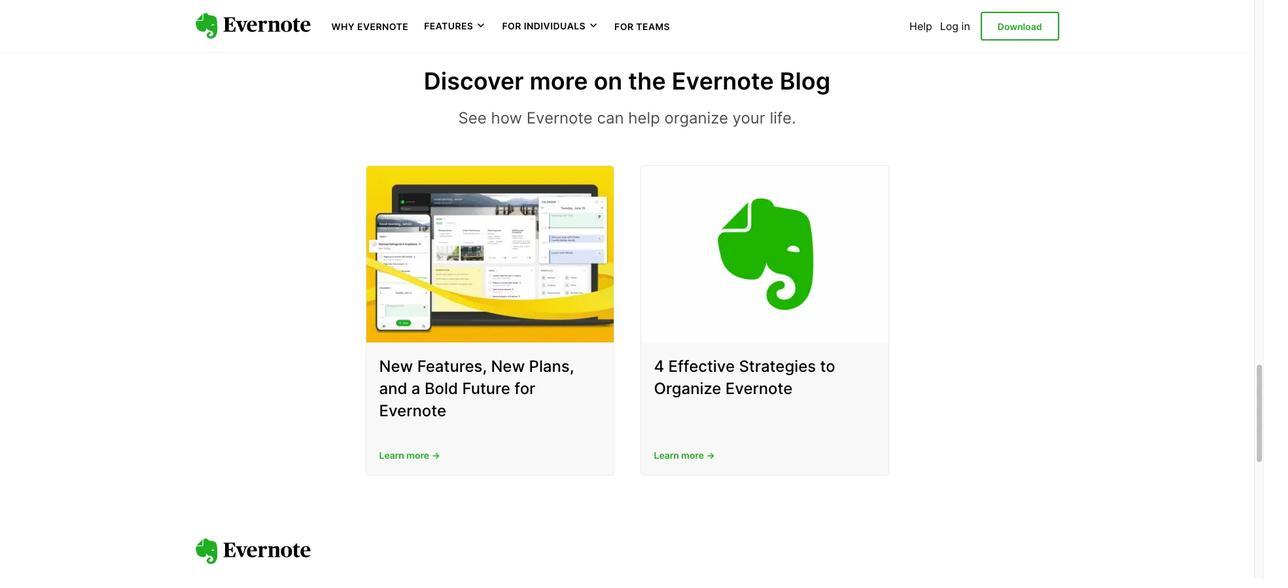 Task type: locate. For each thing, give the bounding box(es) containing it.
for for for teams
[[614, 21, 634, 32]]

0 horizontal spatial →
[[431, 450, 440, 461]]

0 horizontal spatial new
[[379, 358, 413, 376]]

2 → from the left
[[706, 450, 715, 461]]

on
[[594, 67, 622, 96]]

log in
[[940, 20, 970, 33]]

evernote inside new features, new plans, and a bold future for evernote
[[379, 401, 446, 420]]

1 horizontal spatial learn
[[654, 450, 679, 461]]

help
[[910, 20, 932, 33]]

download
[[998, 21, 1042, 32]]

→
[[431, 450, 440, 461], [706, 450, 715, 461]]

for left "teams"
[[614, 21, 634, 32]]

1 → from the left
[[431, 450, 440, 461]]

new up "and"
[[379, 358, 413, 376]]

0 horizontal spatial for
[[502, 20, 521, 32]]

features
[[424, 20, 473, 32]]

0 horizontal spatial blog image image
[[366, 166, 613, 343]]

2 learn from the left
[[654, 450, 679, 461]]

1 vertical spatial evernote logo image
[[195, 539, 310, 565]]

1 horizontal spatial for
[[614, 21, 634, 32]]

plans,
[[529, 358, 574, 376]]

more
[[530, 67, 588, 96], [407, 450, 429, 461], [681, 450, 704, 461]]

1 new from the left
[[379, 358, 413, 376]]

2 horizontal spatial more
[[681, 450, 704, 461]]

→ for a
[[431, 450, 440, 461]]

2 blog image image from the left
[[641, 166, 888, 343]]

organize
[[654, 379, 721, 398]]

features,
[[417, 358, 487, 376]]

evernote logo image
[[195, 13, 310, 39], [195, 539, 310, 565]]

individuals
[[524, 20, 586, 32]]

organize
[[664, 108, 728, 127]]

evernote down "strategies"
[[725, 379, 793, 398]]

for individuals button
[[502, 20, 599, 33]]

1 horizontal spatial more
[[530, 67, 588, 96]]

1 learn from the left
[[379, 450, 404, 461]]

1 horizontal spatial →
[[706, 450, 715, 461]]

0 vertical spatial evernote logo image
[[195, 13, 310, 39]]

1 horizontal spatial new
[[491, 358, 525, 376]]

learn more →
[[379, 450, 440, 461], [654, 450, 715, 461]]

new up for
[[491, 358, 525, 376]]

download link
[[981, 12, 1059, 41]]

blog image image for strategies
[[641, 166, 888, 343]]

1 horizontal spatial learn more →
[[654, 450, 715, 461]]

learn
[[379, 450, 404, 461], [654, 450, 679, 461]]

evernote inside 4 effective strategies to organize evernote
[[725, 379, 793, 398]]

can
[[597, 108, 624, 127]]

for
[[514, 379, 535, 398]]

4 effective strategies to organize evernote
[[654, 358, 835, 398]]

see
[[458, 108, 487, 127]]

and
[[379, 379, 407, 398]]

1 horizontal spatial blog image image
[[641, 166, 888, 343]]

evernote up your
[[672, 67, 774, 96]]

more for new features, new plans, and a bold future for evernote
[[407, 450, 429, 461]]

blog
[[780, 67, 830, 96]]

for teams link
[[614, 20, 670, 33]]

evernote
[[357, 21, 408, 32], [672, 67, 774, 96], [527, 108, 593, 127], [725, 379, 793, 398], [379, 401, 446, 420]]

blog image image
[[366, 166, 613, 343], [641, 166, 888, 343]]

learn more → for 4 effective strategies to organize evernote
[[654, 450, 715, 461]]

for for for individuals
[[502, 20, 521, 32]]

4
[[654, 358, 664, 376]]

for left individuals
[[502, 20, 521, 32]]

for
[[502, 20, 521, 32], [614, 21, 634, 32]]

2 learn more → from the left
[[654, 450, 715, 461]]

blog image image for new
[[366, 166, 613, 343]]

1 blog image image from the left
[[366, 166, 613, 343]]

0 horizontal spatial learn
[[379, 450, 404, 461]]

0 horizontal spatial learn more →
[[379, 450, 440, 461]]

for individuals
[[502, 20, 586, 32]]

0 horizontal spatial more
[[407, 450, 429, 461]]

evernote down a
[[379, 401, 446, 420]]

to
[[820, 358, 835, 376]]

for inside button
[[502, 20, 521, 32]]

new
[[379, 358, 413, 376], [491, 358, 525, 376]]

1 learn more → from the left
[[379, 450, 440, 461]]



Task type: describe. For each thing, give the bounding box(es) containing it.
bold
[[425, 379, 458, 398]]

new features, new plans, and a bold future for evernote
[[379, 358, 574, 420]]

why evernote link
[[331, 20, 408, 33]]

why evernote
[[331, 21, 408, 32]]

log in link
[[940, 20, 970, 33]]

log
[[940, 20, 959, 33]]

the
[[628, 67, 666, 96]]

help link
[[910, 20, 932, 33]]

your
[[733, 108, 765, 127]]

why
[[331, 21, 355, 32]]

evernote right why
[[357, 21, 408, 32]]

in
[[962, 20, 970, 33]]

→ for evernote
[[706, 450, 715, 461]]

help
[[628, 108, 660, 127]]

future
[[462, 379, 510, 398]]

1 evernote logo image from the top
[[195, 13, 310, 39]]

discover more on the evernote blog
[[424, 67, 830, 96]]

discover
[[424, 67, 524, 96]]

strategies
[[739, 358, 816, 376]]

2 evernote logo image from the top
[[195, 539, 310, 565]]

how
[[491, 108, 522, 127]]

features button
[[424, 20, 486, 33]]

more for 4 effective strategies to organize evernote
[[681, 450, 704, 461]]

learn more → for new features, new plans, and a bold future for evernote
[[379, 450, 440, 461]]

2 new from the left
[[491, 358, 525, 376]]

see how evernote can help organize your life.
[[458, 108, 796, 127]]

effective
[[668, 358, 735, 376]]

evernote left 'can'
[[527, 108, 593, 127]]

learn for 4 effective strategies to organize evernote
[[654, 450, 679, 461]]

for teams
[[614, 21, 670, 32]]

teams
[[636, 21, 670, 32]]

learn for new features, new plans, and a bold future for evernote
[[379, 450, 404, 461]]

a
[[411, 379, 420, 398]]

life.
[[770, 108, 796, 127]]



Task type: vqa. For each thing, say whether or not it's contained in the screenshot.
Supplemental Terms
no



